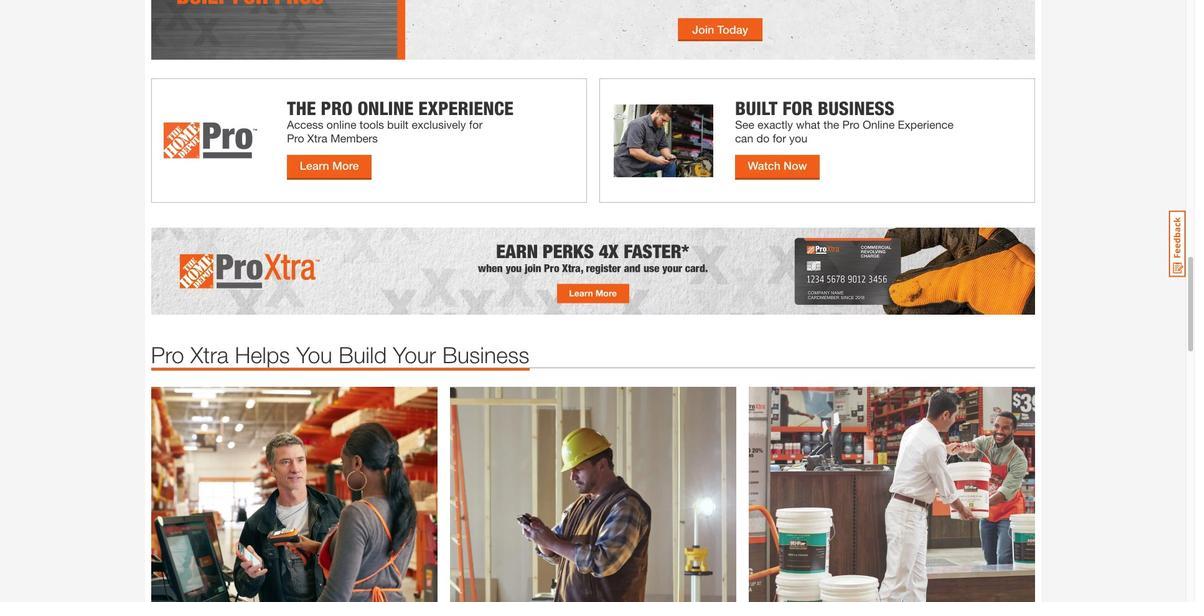 Task type: vqa. For each thing, say whether or not it's contained in the screenshot.
second 25 from the left
no



Task type: locate. For each thing, give the bounding box(es) containing it.
build
[[339, 342, 387, 369]]

pro
[[151, 342, 184, 369]]

your
[[393, 342, 436, 369]]



Task type: describe. For each thing, give the bounding box(es) containing it.
pro xtra helps you build your business
[[151, 342, 530, 369]]

commercial revolving charge card image
[[151, 228, 1036, 315]]

feedback link image
[[1170, 211, 1187, 278]]

the loyalty program built for pros image
[[151, 0, 1036, 60]]

a home depot associate scans a pro's phone. image
[[151, 387, 438, 603]]

business
[[443, 342, 530, 369]]

xtra
[[191, 342, 229, 369]]

a home depot associate hands paint to a shopping pro. image
[[749, 387, 1036, 603]]

a pro uses his phone at a job site. image
[[600, 78, 1036, 203]]

a pro uses his phone at a work site. image
[[450, 387, 737, 603]]

the pro online experience image
[[151, 78, 587, 203]]

you
[[296, 342, 333, 369]]

helps
[[235, 342, 290, 369]]



